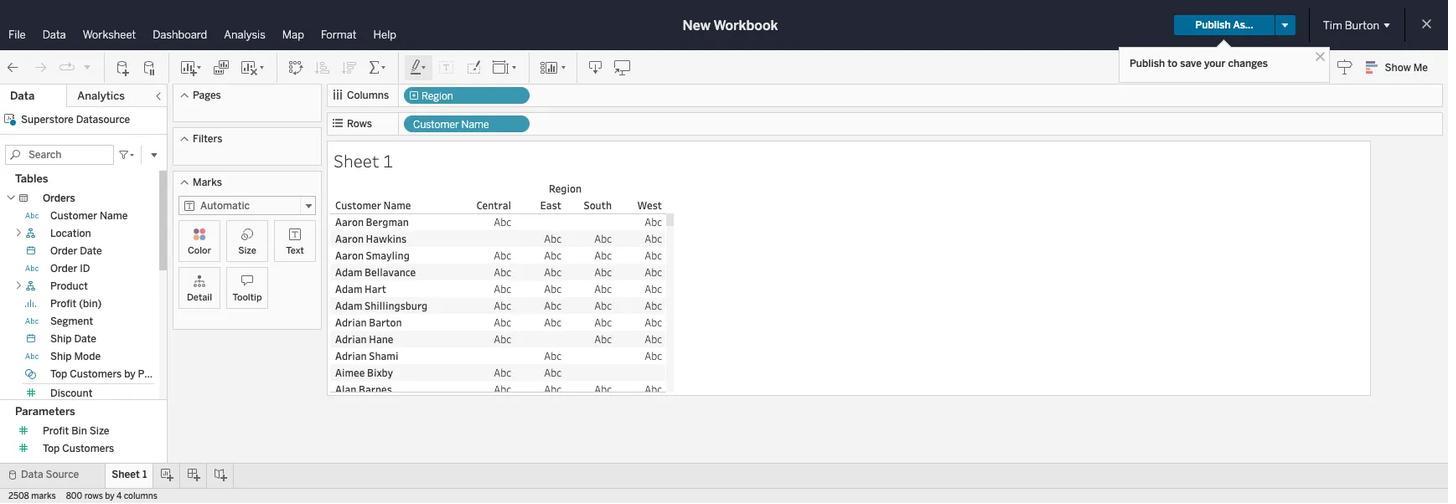 Task type: vqa. For each thing, say whether or not it's contained in the screenshot.
workbooks • tim burton to the bottom
no



Task type: describe. For each thing, give the bounding box(es) containing it.
0 vertical spatial data
[[42, 28, 66, 41]]

format workbook image
[[465, 59, 482, 76]]

order for order id
[[50, 263, 77, 275]]

0 vertical spatial name
[[461, 119, 489, 131]]

as...
[[1233, 19, 1254, 31]]

undo image
[[5, 59, 22, 76]]

ship mode
[[50, 351, 101, 363]]

Search text field
[[5, 145, 114, 165]]

redo image
[[32, 59, 49, 76]]

show/hide cards image
[[540, 59, 567, 76]]

detail
[[187, 293, 212, 303]]

changes
[[1228, 58, 1268, 70]]

0 vertical spatial customer name
[[413, 119, 489, 131]]

new
[[683, 17, 711, 33]]

filters
[[193, 133, 222, 145]]

Adrian Shami, Customer Name. Press Space to toggle selection. Press Escape to go back to the left margin. Use arrow keys to navigate headers text field
[[330, 348, 464, 365]]

color
[[188, 246, 211, 256]]

(bin)
[[79, 298, 102, 310]]

datasource
[[76, 114, 130, 126]]

Adrian Hane, Customer Name. Press Space to toggle selection. Press Escape to go back to the left margin. Use arrow keys to navigate headers text field
[[330, 331, 464, 348]]

1 horizontal spatial sheet
[[334, 149, 379, 173]]

show me
[[1385, 62, 1428, 74]]

Adam Bellavance, Customer Name. Press Space to toggle selection. Press Escape to go back to the left margin. Use arrow keys to navigate headers text field
[[330, 264, 464, 281]]

close image
[[1313, 49, 1329, 65]]

orders
[[43, 193, 75, 205]]

publish as... button
[[1175, 15, 1275, 35]]

top customers by profit
[[50, 369, 164, 381]]

download image
[[588, 59, 604, 76]]

superstore datasource
[[21, 114, 130, 126]]

swap rows and columns image
[[288, 59, 304, 76]]

totals image
[[368, 59, 388, 76]]

800
[[66, 492, 82, 502]]

sort ascending image
[[314, 59, 331, 76]]

Adam Hart, Customer Name. Press Space to toggle selection. Press Escape to go back to the left margin. Use arrow keys to navigate headers text field
[[330, 281, 464, 298]]

show me button
[[1358, 54, 1443, 80]]

highlight image
[[409, 59, 428, 76]]

2 vertical spatial data
[[21, 469, 43, 481]]

customers for top customers by profit
[[70, 369, 122, 381]]

new worksheet image
[[179, 59, 203, 76]]

publish as...
[[1196, 19, 1254, 31]]

top for top customers
[[43, 443, 60, 455]]

source
[[46, 469, 79, 481]]

order date
[[50, 246, 102, 257]]

2508
[[8, 492, 29, 502]]

4
[[116, 492, 122, 502]]

marks
[[193, 177, 222, 189]]

product
[[50, 281, 88, 293]]

text
[[286, 246, 304, 256]]

1 horizontal spatial sheet 1
[[334, 149, 393, 173]]

2508 marks
[[8, 492, 56, 502]]

0 horizontal spatial region
[[422, 91, 453, 102]]

1 vertical spatial region
[[549, 182, 582, 195]]

duplicate image
[[213, 59, 230, 76]]

ship for ship date
[[50, 334, 72, 345]]

publish for publish to save your changes
[[1130, 58, 1165, 70]]

date for ship date
[[74, 334, 96, 345]]

burton
[[1345, 19, 1380, 31]]

superstore
[[21, 114, 74, 126]]

clear sheet image
[[240, 59, 267, 76]]

date for order date
[[80, 246, 102, 257]]

me
[[1414, 62, 1428, 74]]

profit bin size
[[43, 426, 109, 437]]

0 vertical spatial 1
[[383, 149, 393, 173]]

columns
[[124, 492, 157, 502]]

Adrian Barton, Customer Name. Press Space to toggle selection. Press Escape to go back to the left margin. Use arrow keys to navigate headers text field
[[330, 314, 464, 331]]

1 vertical spatial profit
[[138, 369, 164, 381]]

to
[[1168, 58, 1178, 70]]

East, Region. Press Space to toggle selection. Press Escape to go back to the left margin. Use arrow keys to navigate headers text field
[[515, 197, 565, 214]]

customers for top customers
[[62, 443, 114, 455]]

0 horizontal spatial customer
[[50, 210, 97, 222]]

Aaron Smayling, Customer Name. Press Space to toggle selection. Press Escape to go back to the left margin. Use arrow keys to navigate headers text field
[[330, 247, 464, 264]]

South, Region. Press Space to toggle selection. Press Escape to go back to the left margin. Use arrow keys to navigate headers text field
[[565, 197, 615, 214]]

columns
[[347, 90, 389, 101]]

help
[[374, 28, 397, 41]]

Adam Shillingsburg, Customer Name. Press Space to toggle selection. Press Escape to go back to the left margin. Use arrow keys to navigate headers text field
[[330, 298, 464, 314]]

0 vertical spatial customer
[[413, 119, 459, 131]]

0 horizontal spatial sheet
[[112, 469, 140, 481]]

data source
[[21, 469, 79, 481]]

pages
[[193, 90, 221, 101]]

800 rows by 4 columns
[[66, 492, 157, 502]]



Task type: locate. For each thing, give the bounding box(es) containing it.
0 vertical spatial customers
[[70, 369, 122, 381]]

publish
[[1196, 19, 1231, 31], [1130, 58, 1165, 70]]

customers
[[70, 369, 122, 381], [62, 443, 114, 455]]

publish left to
[[1130, 58, 1165, 70]]

publish for publish as...
[[1196, 19, 1231, 31]]

mode
[[74, 351, 101, 363]]

date
[[80, 246, 102, 257], [74, 334, 96, 345]]

date up mode
[[74, 334, 96, 345]]

bin
[[71, 426, 87, 437]]

tim burton
[[1323, 19, 1380, 31]]

1 vertical spatial 1
[[142, 469, 147, 481]]

profit for profit (bin)
[[50, 298, 77, 310]]

Aaron Bergman, Customer Name. Press Space to toggle selection. Press Escape to go back to the left margin. Use arrow keys to navigate headers text field
[[330, 214, 464, 231]]

rows
[[347, 118, 372, 130]]

by for 4
[[105, 492, 114, 502]]

1 vertical spatial date
[[74, 334, 96, 345]]

0 vertical spatial by
[[124, 369, 136, 381]]

show
[[1385, 62, 1411, 74]]

1 vertical spatial top
[[43, 443, 60, 455]]

1 up aaron bergman, customer name. press space to toggle selection. press escape to go back to the left margin. use arrow keys to navigate headers text field
[[383, 149, 393, 173]]

order for order date
[[50, 246, 77, 257]]

region down "show labels" icon
[[422, 91, 453, 102]]

file
[[8, 28, 26, 41]]

ship down ship date
[[50, 351, 72, 363]]

show labels image
[[438, 59, 455, 76]]

2 ship from the top
[[50, 351, 72, 363]]

top up discount
[[50, 369, 67, 381]]

id
[[80, 263, 90, 275]]

sheet down "rows"
[[334, 149, 379, 173]]

1 vertical spatial customer
[[50, 210, 97, 222]]

profit (bin)
[[50, 298, 102, 310]]

sheet
[[334, 149, 379, 173], [112, 469, 140, 481]]

sort descending image
[[341, 59, 358, 76]]

0 horizontal spatial by
[[105, 492, 114, 502]]

0 vertical spatial order
[[50, 246, 77, 257]]

data up 2508 marks
[[21, 469, 43, 481]]

name
[[461, 119, 489, 131], [100, 210, 128, 222]]

marks
[[31, 492, 56, 502]]

Alan Barnes, Customer Name. Press Space to toggle selection. Press Escape to go back to the left margin. Use arrow keys to navigate headers text field
[[330, 381, 464, 398]]

West, Region. Press Space to toggle selection. Press Escape to go back to the left margin. Use arrow keys to navigate headers text field
[[615, 197, 666, 214]]

dashboard
[[153, 28, 207, 41]]

replay animation image right the redo icon
[[59, 59, 75, 76]]

1 vertical spatial by
[[105, 492, 114, 502]]

sheet up 4
[[112, 469, 140, 481]]

1 horizontal spatial replay animation image
[[82, 62, 92, 72]]

sheet 1 down "rows"
[[334, 149, 393, 173]]

name down format workbook image
[[461, 119, 489, 131]]

replay animation image
[[59, 59, 75, 76], [82, 62, 92, 72]]

tables
[[15, 173, 48, 185]]

sheet 1
[[334, 149, 393, 173], [112, 469, 147, 481]]

1 vertical spatial size
[[89, 426, 109, 437]]

parameters
[[15, 405, 75, 418]]

fit image
[[492, 59, 519, 76]]

save
[[1180, 58, 1202, 70]]

region
[[422, 91, 453, 102], [549, 182, 582, 195]]

name up order date
[[100, 210, 128, 222]]

data up the redo icon
[[42, 28, 66, 41]]

by
[[124, 369, 136, 381], [105, 492, 114, 502]]

tim
[[1323, 19, 1343, 31]]

0 horizontal spatial sheet 1
[[112, 469, 147, 481]]

size
[[238, 246, 256, 256], [89, 426, 109, 437]]

0 vertical spatial region
[[422, 91, 453, 102]]

order id
[[50, 263, 90, 275]]

2 order from the top
[[50, 263, 77, 275]]

order up order id
[[50, 246, 77, 257]]

customer name
[[413, 119, 489, 131], [50, 210, 128, 222]]

ship down segment
[[50, 334, 72, 345]]

1 vertical spatial sheet
[[112, 469, 140, 481]]

1 horizontal spatial by
[[124, 369, 136, 381]]

data guide image
[[1337, 59, 1353, 75]]

replay animation image up analytics
[[82, 62, 92, 72]]

data
[[42, 28, 66, 41], [10, 90, 35, 102], [21, 469, 43, 481]]

segment
[[50, 316, 93, 328]]

sheet 1 up 4
[[112, 469, 147, 481]]

1 horizontal spatial 1
[[383, 149, 393, 173]]

2 vertical spatial profit
[[43, 426, 69, 437]]

size right 'bin'
[[89, 426, 109, 437]]

0 horizontal spatial size
[[89, 426, 109, 437]]

top customers
[[43, 443, 114, 455]]

0 horizontal spatial publish
[[1130, 58, 1165, 70]]

worksheet
[[83, 28, 136, 41]]

order
[[50, 246, 77, 257], [50, 263, 77, 275]]

customers down 'bin'
[[62, 443, 114, 455]]

0 vertical spatial sheet
[[334, 149, 379, 173]]

publish to save your changes
[[1130, 58, 1268, 70]]

marks. press enter to open the view data window.. use arrow keys to navigate data visualization elements. image
[[464, 214, 666, 504]]

rows
[[84, 492, 103, 502]]

your
[[1204, 58, 1226, 70]]

size up tooltip
[[238, 246, 256, 256]]

0 vertical spatial profit
[[50, 298, 77, 310]]

1 vertical spatial ship
[[50, 351, 72, 363]]

0 horizontal spatial 1
[[142, 469, 147, 481]]

customer name down "show labels" icon
[[413, 119, 489, 131]]

new data source image
[[115, 59, 132, 76]]

collapse image
[[153, 91, 163, 101]]

1 vertical spatial order
[[50, 263, 77, 275]]

1
[[383, 149, 393, 173], [142, 469, 147, 481]]

customers down mode
[[70, 369, 122, 381]]

ship
[[50, 334, 72, 345], [50, 351, 72, 363]]

1 vertical spatial name
[[100, 210, 128, 222]]

1 vertical spatial sheet 1
[[112, 469, 147, 481]]

1 horizontal spatial size
[[238, 246, 256, 256]]

0 vertical spatial size
[[238, 246, 256, 256]]

0 horizontal spatial customer name
[[50, 210, 128, 222]]

profit for profit bin size
[[43, 426, 69, 437]]

1 vertical spatial data
[[10, 90, 35, 102]]

format
[[321, 28, 357, 41]]

Aaron Hawkins, Customer Name. Press Space to toggle selection. Press Escape to go back to the left margin. Use arrow keys to navigate headers text field
[[330, 231, 464, 247]]

ship date
[[50, 334, 96, 345]]

customer name up the location at the top left of page
[[50, 210, 128, 222]]

1 ship from the top
[[50, 334, 72, 345]]

0 horizontal spatial name
[[100, 210, 128, 222]]

workbook
[[714, 17, 778, 33]]

publish inside button
[[1196, 19, 1231, 31]]

data down "undo" "icon"
[[10, 90, 35, 102]]

publish left as...
[[1196, 19, 1231, 31]]

0 vertical spatial sheet 1
[[334, 149, 393, 173]]

customer up the location at the top left of page
[[50, 210, 97, 222]]

Central, Region. Press Space to toggle selection. Press Escape to go back to the left margin. Use arrow keys to navigate headers text field
[[464, 197, 515, 214]]

pause auto updates image
[[142, 59, 158, 76]]

tooltip
[[233, 293, 262, 303]]

customer
[[413, 119, 459, 131], [50, 210, 97, 222]]

1 horizontal spatial customer
[[413, 119, 459, 131]]

analytics
[[77, 90, 125, 102]]

discount
[[50, 388, 93, 400]]

map
[[282, 28, 304, 41]]

1 horizontal spatial customer name
[[413, 119, 489, 131]]

1 vertical spatial publish
[[1130, 58, 1165, 70]]

customer down "show labels" icon
[[413, 119, 459, 131]]

0 vertical spatial ship
[[50, 334, 72, 345]]

analysis
[[224, 28, 266, 41]]

0 vertical spatial top
[[50, 369, 67, 381]]

top
[[50, 369, 67, 381], [43, 443, 60, 455]]

date up id
[[80, 246, 102, 257]]

by for profit
[[124, 369, 136, 381]]

1 order from the top
[[50, 246, 77, 257]]

1 horizontal spatial publish
[[1196, 19, 1231, 31]]

region up south, region. press space to toggle selection. press escape to go back to the left margin. use arrow keys to navigate headers text box
[[549, 182, 582, 195]]

1 vertical spatial customers
[[62, 443, 114, 455]]

publish your workbook to edit in tableau desktop image
[[614, 59, 631, 76]]

0 vertical spatial publish
[[1196, 19, 1231, 31]]

1 horizontal spatial name
[[461, 119, 489, 131]]

1 horizontal spatial region
[[549, 182, 582, 195]]

0 vertical spatial date
[[80, 246, 102, 257]]

0 horizontal spatial replay animation image
[[59, 59, 75, 76]]

order up product
[[50, 263, 77, 275]]

top for top customers by profit
[[50, 369, 67, 381]]

Aimee Bixby, Customer Name. Press Space to toggle selection. Press Escape to go back to the left margin. Use arrow keys to navigate headers text field
[[330, 365, 464, 381]]

1 up the columns
[[142, 469, 147, 481]]

1 vertical spatial customer name
[[50, 210, 128, 222]]

location
[[50, 228, 91, 240]]

top up 'data source'
[[43, 443, 60, 455]]

ship for ship mode
[[50, 351, 72, 363]]

new workbook
[[683, 17, 778, 33]]

profit
[[50, 298, 77, 310], [138, 369, 164, 381], [43, 426, 69, 437]]



